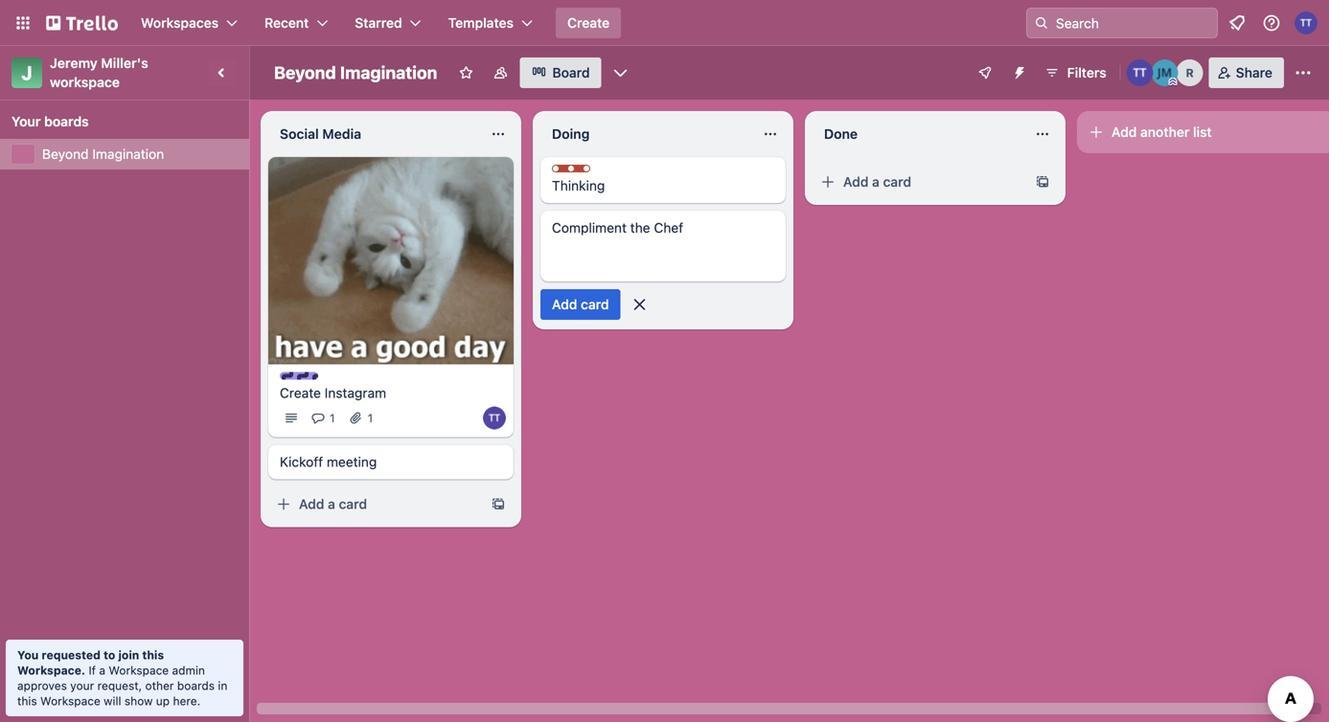 Task type: describe. For each thing, give the bounding box(es) containing it.
terry turtle (terryturtle) image inside primary 'element'
[[1295, 12, 1318, 35]]

add inside button
[[552, 297, 577, 312]]

workspace
[[50, 74, 120, 90]]

add for the rightmost add a card button
[[843, 174, 869, 190]]

boards inside if a workspace admin approves your request, other boards in this workspace will show up here.
[[177, 680, 215, 693]]

show
[[124, 695, 153, 708]]

filters
[[1068, 65, 1107, 81]]

thoughts
[[571, 166, 624, 179]]

recent
[[265, 15, 309, 31]]

workspaces
[[141, 15, 219, 31]]

create button
[[556, 8, 621, 38]]

workspace navigation collapse icon image
[[209, 59, 236, 86]]

social
[[280, 126, 319, 142]]

approves
[[17, 680, 67, 693]]

create from template… image for the rightmost add a card button
[[1035, 174, 1051, 190]]

add another list button
[[1077, 111, 1329, 153]]

search image
[[1034, 15, 1050, 31]]

add for add another list button
[[1112, 124, 1137, 140]]

workspaces button
[[129, 8, 249, 38]]

add another list
[[1112, 124, 1212, 140]]

workspace visible image
[[493, 65, 508, 81]]

imagination inside "beyond imagination" text field
[[340, 62, 437, 83]]

instagram
[[325, 385, 386, 401]]

imagination inside beyond imagination "link"
[[92, 146, 164, 162]]

show menu image
[[1294, 63, 1313, 82]]

filters button
[[1039, 58, 1113, 88]]

jeremy
[[50, 55, 98, 71]]

star or unstar board image
[[459, 65, 474, 81]]

jeremy miller (jeremymiller198) image
[[1152, 59, 1179, 86]]

this member is an admin of this board. image
[[1169, 78, 1178, 86]]

create instagram
[[280, 385, 386, 401]]

2 vertical spatial terry turtle (terryturtle) image
[[483, 407, 506, 430]]

Board name text field
[[265, 58, 447, 88]]

0 vertical spatial workspace
[[109, 664, 169, 678]]

to
[[104, 649, 115, 662]]

r button
[[1177, 59, 1204, 86]]

this inside if a workspace admin approves your request, other boards in this workspace will show up here.
[[17, 695, 37, 708]]

2 1 from the left
[[368, 412, 373, 425]]

board
[[552, 65, 590, 81]]

beyond inside "link"
[[42, 146, 89, 162]]

your boards
[[12, 114, 89, 129]]

create from template… image for the left add a card button
[[491, 497, 506, 512]]

templates
[[448, 15, 514, 31]]

starred button
[[343, 8, 433, 38]]

jeremy miller's workspace
[[50, 55, 152, 90]]

automation image
[[1004, 58, 1031, 84]]

recent button
[[253, 8, 340, 38]]

create for create instagram
[[280, 385, 321, 401]]

beyond inside text field
[[274, 62, 336, 83]]

card for the left add a card button
[[339, 496, 367, 512]]

join
[[118, 649, 139, 662]]

another
[[1141, 124, 1190, 140]]

1 1 from the left
[[330, 412, 335, 425]]

create for create
[[567, 15, 610, 31]]

open information menu image
[[1262, 13, 1282, 33]]

rubyanndersson (rubyanndersson) image
[[1177, 59, 1204, 86]]

list
[[1193, 124, 1212, 140]]



Task type: vqa. For each thing, say whether or not it's contained in the screenshot.
THINKING link on the top of page
yes



Task type: locate. For each thing, give the bounding box(es) containing it.
add left 'another'
[[1112, 124, 1137, 140]]

beyond imagination inside "link"
[[42, 146, 164, 162]]

admin
[[172, 664, 205, 678]]

create inside button
[[567, 15, 610, 31]]

0 horizontal spatial beyond imagination
[[42, 146, 164, 162]]

workspace down join
[[109, 664, 169, 678]]

1 vertical spatial create
[[280, 385, 321, 401]]

card left cancel image
[[581, 297, 609, 312]]

thoughts thinking
[[552, 166, 624, 194]]

1 horizontal spatial add a card button
[[813, 167, 1028, 197]]

0 notifications image
[[1226, 12, 1249, 35]]

0 vertical spatial card
[[883, 174, 912, 190]]

0 horizontal spatial add a card button
[[268, 489, 483, 520]]

starred
[[355, 15, 402, 31]]

primary element
[[0, 0, 1329, 46]]

workspace
[[109, 664, 169, 678], [40, 695, 100, 708]]

thinking link
[[552, 176, 774, 196]]

customize views image
[[611, 63, 630, 82]]

a
[[872, 174, 880, 190], [328, 496, 335, 512], [99, 664, 105, 678]]

imagination down your boards with 1 items element at the top left
[[92, 146, 164, 162]]

Done text field
[[813, 119, 1024, 150]]

meeting
[[327, 454, 377, 470]]

1
[[330, 412, 335, 425], [368, 412, 373, 425]]

0 vertical spatial create from template… image
[[1035, 174, 1051, 190]]

2 vertical spatial card
[[339, 496, 367, 512]]

2 horizontal spatial terry turtle (terryturtle) image
[[1295, 12, 1318, 35]]

create up board
[[567, 15, 610, 31]]

templates button
[[437, 8, 544, 38]]

1 horizontal spatial imagination
[[340, 62, 437, 83]]

0 horizontal spatial workspace
[[40, 695, 100, 708]]

beyond down the 'recent' popup button
[[274, 62, 336, 83]]

a down done text box
[[872, 174, 880, 190]]

color: bold red, title: "thoughts" element
[[552, 165, 624, 179]]

your boards with 1 items element
[[12, 110, 228, 133]]

boards
[[44, 114, 89, 129], [177, 680, 215, 693]]

color: purple, title: none image
[[280, 372, 318, 380]]

1 vertical spatial imagination
[[92, 146, 164, 162]]

beyond
[[274, 62, 336, 83], [42, 146, 89, 162]]

r
[[1186, 66, 1194, 80]]

1 vertical spatial add a card button
[[268, 489, 483, 520]]

2 vertical spatial a
[[99, 664, 105, 678]]

add a card button down kickoff meeting link
[[268, 489, 483, 520]]

1 vertical spatial card
[[581, 297, 609, 312]]

done
[[824, 126, 858, 142]]

0 horizontal spatial create
[[280, 385, 321, 401]]

add card button
[[541, 289, 621, 320]]

0 vertical spatial this
[[142, 649, 164, 662]]

0 horizontal spatial boards
[[44, 114, 89, 129]]

you requested to join this workspace.
[[17, 649, 164, 678]]

0 horizontal spatial 1
[[330, 412, 335, 425]]

add
[[1112, 124, 1137, 140], [843, 174, 869, 190], [552, 297, 577, 312], [299, 496, 324, 512]]

card down done text box
[[883, 174, 912, 190]]

Social Media text field
[[268, 119, 479, 150]]

a right if
[[99, 664, 105, 678]]

beyond imagination down starred on the left
[[274, 62, 437, 83]]

create down color: purple, title: none image
[[280, 385, 321, 401]]

0 vertical spatial beyond
[[274, 62, 336, 83]]

add down done
[[843, 174, 869, 190]]

0 vertical spatial add a card
[[843, 174, 912, 190]]

workspace down your on the bottom left of the page
[[40, 695, 100, 708]]

create from template… image
[[1035, 174, 1051, 190], [491, 497, 506, 512]]

card inside button
[[581, 297, 609, 312]]

add a card down done
[[843, 174, 912, 190]]

2 horizontal spatial a
[[872, 174, 880, 190]]

thinking
[[552, 178, 605, 194]]

1 vertical spatial this
[[17, 695, 37, 708]]

0 vertical spatial create
[[567, 15, 610, 31]]

1 vertical spatial workspace
[[40, 695, 100, 708]]

0 horizontal spatial a
[[99, 664, 105, 678]]

0 vertical spatial a
[[872, 174, 880, 190]]

other
[[145, 680, 174, 693]]

you
[[17, 649, 39, 662]]

1 horizontal spatial 1
[[368, 412, 373, 425]]

0 horizontal spatial this
[[17, 695, 37, 708]]

if a workspace admin approves your request, other boards in this workspace will show up here.
[[17, 664, 227, 708]]

kickoff meeting link
[[280, 453, 502, 472]]

cancel image
[[630, 295, 649, 314]]

0 horizontal spatial terry turtle (terryturtle) image
[[483, 407, 506, 430]]

miller's
[[101, 55, 148, 71]]

boards right your
[[44, 114, 89, 129]]

0 horizontal spatial card
[[339, 496, 367, 512]]

this inside you requested to join this workspace.
[[142, 649, 164, 662]]

1 horizontal spatial beyond imagination
[[274, 62, 437, 83]]

board link
[[520, 58, 602, 88]]

1 horizontal spatial this
[[142, 649, 164, 662]]

add a card down kickoff meeting
[[299, 496, 367, 512]]

create instagram link
[[280, 384, 502, 403]]

add a card button
[[813, 167, 1028, 197], [268, 489, 483, 520]]

a inside if a workspace admin approves your request, other boards in this workspace will show up here.
[[99, 664, 105, 678]]

2 horizontal spatial card
[[883, 174, 912, 190]]

beyond imagination
[[274, 62, 437, 83], [42, 146, 164, 162]]

1 horizontal spatial boards
[[177, 680, 215, 693]]

0 horizontal spatial add a card
[[299, 496, 367, 512]]

0 horizontal spatial beyond
[[42, 146, 89, 162]]

workspace.
[[17, 664, 85, 678]]

1 vertical spatial create from template… image
[[491, 497, 506, 512]]

0 vertical spatial terry turtle (terryturtle) image
[[1295, 12, 1318, 35]]

Enter a title for this card… text field
[[541, 211, 786, 282]]

0 vertical spatial boards
[[44, 114, 89, 129]]

kickoff
[[280, 454, 323, 470]]

your
[[12, 114, 41, 129]]

your
[[70, 680, 94, 693]]

add down kickoff
[[299, 496, 324, 512]]

add a card
[[843, 174, 912, 190], [299, 496, 367, 512]]

1 horizontal spatial beyond
[[274, 62, 336, 83]]

1 vertical spatial beyond
[[42, 146, 89, 162]]

requested
[[42, 649, 101, 662]]

1 down instagram
[[368, 412, 373, 425]]

beyond imagination link
[[42, 145, 238, 164]]

1 horizontal spatial add a card
[[843, 174, 912, 190]]

add card
[[552, 297, 609, 312]]

this right join
[[142, 649, 164, 662]]

1 vertical spatial terry turtle (terryturtle) image
[[1127, 59, 1154, 86]]

0 vertical spatial add a card button
[[813, 167, 1028, 197]]

0 vertical spatial beyond imagination
[[274, 62, 437, 83]]

share button
[[1209, 58, 1284, 88]]

power ups image
[[977, 65, 993, 81]]

imagination
[[340, 62, 437, 83], [92, 146, 164, 162]]

beyond imagination down your boards with 1 items element at the top left
[[42, 146, 164, 162]]

a down kickoff meeting
[[328, 496, 335, 512]]

media
[[322, 126, 362, 142]]

add a card for the left add a card button
[[299, 496, 367, 512]]

boards down admin
[[177, 680, 215, 693]]

card down meeting
[[339, 496, 367, 512]]

beyond down your boards
[[42, 146, 89, 162]]

card
[[883, 174, 912, 190], [581, 297, 609, 312], [339, 496, 367, 512]]

terry turtle (terryturtle) image
[[1295, 12, 1318, 35], [1127, 59, 1154, 86], [483, 407, 506, 430]]

social media
[[280, 126, 362, 142]]

share
[[1236, 65, 1273, 81]]

0 horizontal spatial create from template… image
[[491, 497, 506, 512]]

request,
[[97, 680, 142, 693]]

imagination down starred dropdown button
[[340, 62, 437, 83]]

j
[[21, 61, 32, 84]]

if
[[89, 664, 96, 678]]

1 horizontal spatial create from template… image
[[1035, 174, 1051, 190]]

Doing text field
[[541, 119, 751, 150]]

1 horizontal spatial workspace
[[109, 664, 169, 678]]

1 horizontal spatial card
[[581, 297, 609, 312]]

1 vertical spatial a
[[328, 496, 335, 512]]

add left cancel image
[[552, 297, 577, 312]]

1 horizontal spatial terry turtle (terryturtle) image
[[1127, 59, 1154, 86]]

Search field
[[1050, 9, 1217, 37]]

1 horizontal spatial a
[[328, 496, 335, 512]]

this down the approves
[[17, 695, 37, 708]]

card for the rightmost add a card button
[[883, 174, 912, 190]]

here.
[[173, 695, 200, 708]]

0 horizontal spatial imagination
[[92, 146, 164, 162]]

1 horizontal spatial create
[[567, 15, 610, 31]]

in
[[218, 680, 227, 693]]

kickoff meeting
[[280, 454, 377, 470]]

up
[[156, 695, 170, 708]]

0 vertical spatial imagination
[[340, 62, 437, 83]]

this
[[142, 649, 164, 662], [17, 695, 37, 708]]

add a card for the rightmost add a card button
[[843, 174, 912, 190]]

1 down create instagram in the bottom of the page
[[330, 412, 335, 425]]

doing
[[552, 126, 590, 142]]

will
[[104, 695, 121, 708]]

add for the left add a card button
[[299, 496, 324, 512]]

beyond imagination inside text field
[[274, 62, 437, 83]]

1 vertical spatial add a card
[[299, 496, 367, 512]]

create
[[567, 15, 610, 31], [280, 385, 321, 401]]

back to home image
[[46, 8, 118, 38]]

add a card button down done text box
[[813, 167, 1028, 197]]

1 vertical spatial beyond imagination
[[42, 146, 164, 162]]

1 vertical spatial boards
[[177, 680, 215, 693]]



